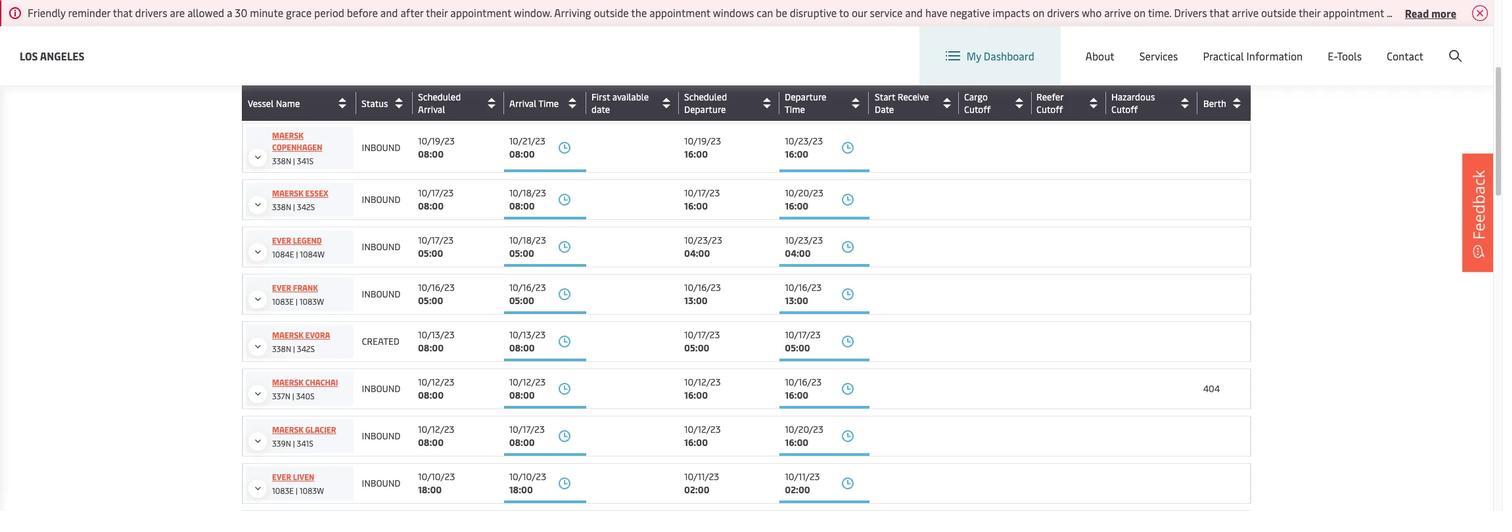 Task type: locate. For each thing, give the bounding box(es) containing it.
cutoff for hazardous cutoff button associated with bottom cargo cutoff button's reefer cutoff button
[[1112, 103, 1138, 116]]

start for the departure time button corresponding to scheduled departure button associated with topmost cargo cutoff button
[[875, 0, 896, 4]]

1 scheduled departure button from the top
[[685, 0, 777, 16]]

more
[[1432, 6, 1457, 20]]

10/16/23
[[418, 281, 455, 294], [509, 281, 546, 294], [685, 281, 721, 294], [785, 281, 822, 294], [785, 376, 822, 389]]

2 10/16/23 13:00 from the left
[[785, 281, 822, 307]]

1 horizontal spatial 10/17/23 05:00
[[685, 329, 720, 354]]

2 scheduled departure button from the top
[[685, 91, 777, 116]]

10/20/23 down 10/23/23 16:00 on the right top of page
[[785, 187, 824, 199]]

0 vertical spatial date
[[875, 4, 894, 16]]

date right arriving
[[592, 4, 610, 16]]

0 horizontal spatial 10/23/23 04:00
[[685, 234, 723, 260]]

0 vertical spatial scheduled departure
[[685, 0, 728, 16]]

10/12/23 16:00 for 10/20/23
[[685, 423, 721, 449]]

2 10/11/23 02:00 from the left
[[785, 471, 820, 496]]

1 departure time from the top
[[785, 0, 827, 16]]

be right 'can'
[[776, 5, 788, 20]]

friendly
[[28, 5, 66, 20]]

2 02:00 from the left
[[785, 484, 811, 496]]

minute
[[250, 5, 284, 20]]

and left have
[[906, 5, 923, 20]]

10/19/23 16:00
[[685, 83, 721, 109], [785, 83, 822, 109], [685, 135, 721, 160]]

2 receive from the top
[[898, 91, 929, 103]]

0 horizontal spatial arrive
[[1105, 5, 1132, 20]]

hazardous cutoff for hazardous cutoff button associated with bottom cargo cutoff button's reefer cutoff button
[[1112, 91, 1156, 116]]

cargo cutoff left impacts
[[964, 0, 991, 16]]

340n
[[272, 98, 292, 109]]

1 vertical spatial reefer cutoff
[[1037, 91, 1064, 116]]

1 vertical spatial scheduled departure
[[685, 91, 727, 116]]

ever up 1084e
[[272, 235, 291, 246]]

10/21/23
[[509, 135, 546, 147]]

1 338n from the top
[[272, 156, 291, 166]]

time inside arrival time button
[[539, 97, 559, 109]]

services button
[[1140, 26, 1179, 85]]

338n inside maersk evora 338n | 342s
[[272, 344, 291, 354]]

1 vertical spatial hazardous cutoff
[[1112, 91, 1156, 116]]

1 that from the left
[[113, 5, 133, 20]]

cutoff for topmost cargo cutoff button's reefer cutoff button
[[1037, 4, 1064, 16]]

reminder
[[68, 5, 111, 20]]

departure
[[785, 0, 827, 4], [685, 4, 726, 16], [785, 91, 827, 103], [685, 103, 726, 116]]

2 scheduled departure from the top
[[685, 91, 727, 116]]

dashboard
[[984, 49, 1035, 63]]

1 horizontal spatial 02:00
[[785, 484, 811, 496]]

1 horizontal spatial their
[[1299, 5, 1321, 20]]

10/16/23 05:00
[[418, 281, 455, 307], [509, 281, 546, 307]]

1 10/18/23 from the top
[[509, 187, 546, 199]]

maersk up 337n
[[272, 377, 304, 388]]

0 vertical spatial first available date button
[[592, 0, 676, 16]]

essex
[[305, 188, 328, 199]]

1 receive from the top
[[898, 0, 929, 4]]

1 horizontal spatial 10/10/23 18:00
[[509, 471, 546, 496]]

0 horizontal spatial 04:00
[[685, 247, 710, 260]]

1 vertical spatial first available date
[[592, 91, 649, 116]]

0 vertical spatial 10/12/23 16:00
[[685, 376, 721, 402]]

| inside maersk essex 338n | 342s
[[293, 202, 295, 212]]

0 vertical spatial reefer cutoff
[[1037, 0, 1064, 16]]

arrive right who at the top right of page
[[1105, 5, 1132, 20]]

0 vertical spatial 342s
[[297, 98, 316, 109]]

| right 339n
[[293, 439, 295, 449]]

1083w down liven on the bottom of the page
[[300, 486, 324, 496]]

1 vertical spatial available
[[613, 91, 649, 103]]

| for 10/10/23 18:00
[[296, 486, 298, 496]]

342s inside maersk newhaven 340n | 342s
[[297, 98, 316, 109]]

1083e down frank
[[272, 297, 294, 307]]

ever
[[272, 235, 291, 246], [272, 283, 291, 293], [272, 472, 291, 483]]

| right 1084e
[[296, 249, 298, 260]]

1083w for 18:00
[[300, 486, 324, 496]]

time right 'can'
[[785, 4, 806, 16]]

1 10/20/23 16:00 from the top
[[785, 187, 824, 212]]

maersk inside maersk evora 338n | 342s
[[272, 330, 304, 341]]

available for scheduled departure button associated with topmost cargo cutoff button
[[613, 0, 649, 4]]

inbound for 10/10/23 18:00
[[362, 477, 401, 490]]

hazardous cutoff button for bottom cargo cutoff button's reefer cutoff button
[[1112, 91, 1195, 116]]

1 maersk from the top
[[272, 84, 304, 95]]

1 appointment from the left
[[451, 5, 512, 20]]

10/20/23 for 10/17/23 16:00
[[785, 187, 824, 199]]

1083e
[[272, 297, 294, 307], [272, 486, 294, 496]]

scheduled arrival for bottom cargo cutoff button
[[418, 91, 461, 116]]

16:00 inside 10/16/23 16:00
[[785, 389, 809, 402]]

cargo
[[964, 0, 988, 4], [965, 91, 988, 103]]

1 horizontal spatial 10/17/23 08:00
[[509, 423, 545, 449]]

and left after on the top left of the page
[[381, 5, 398, 20]]

1 horizontal spatial 10/13/23 08:00
[[509, 329, 546, 354]]

inbound
[[362, 89, 401, 102], [362, 141, 401, 154], [362, 193, 401, 206], [362, 241, 401, 253], [362, 288, 401, 301], [362, 383, 401, 395], [362, 430, 401, 443], [362, 477, 401, 490]]

10/12/23 08:00 for 10/12/23
[[418, 376, 455, 402]]

time up 10/21/23
[[539, 97, 559, 109]]

maersk inside maersk glacier 339n | 341s
[[272, 425, 304, 435]]

2 vertical spatial 338n
[[272, 344, 291, 354]]

reefer cutoff button up about dropdown button
[[1037, 0, 1104, 16]]

e-tools
[[1328, 49, 1363, 63]]

reefer cutoff button for bottom cargo cutoff button
[[1037, 91, 1103, 116]]

maersk
[[272, 84, 304, 95], [272, 130, 304, 141], [272, 188, 304, 199], [272, 330, 304, 341], [272, 377, 304, 388], [272, 425, 304, 435]]

hazardous for topmost cargo cutoff button
[[1112, 0, 1156, 4]]

| down liven on the bottom of the page
[[296, 486, 298, 496]]

maersk for 10/13/23
[[272, 330, 304, 341]]

1 scheduled departure from the top
[[685, 0, 728, 16]]

341s inside maersk glacier 339n | 341s
[[297, 439, 314, 449]]

341s
[[297, 156, 314, 166], [297, 439, 314, 449]]

/
[[1391, 38, 1395, 53]]

1083e inside "ever liven 1083e | 1083w"
[[272, 486, 294, 496]]

can
[[757, 5, 774, 20]]

1083e for 10/10/23 18:00
[[272, 486, 294, 496]]

ever inside ever frank 1083e | 1083w
[[272, 283, 291, 293]]

10/11/23
[[685, 471, 720, 483], [785, 471, 820, 483]]

1084e
[[272, 249, 294, 260]]

1 horizontal spatial 10/23/23 04:00
[[785, 234, 823, 260]]

10/18/23 down '10/21/23 08:00'
[[509, 187, 546, 199]]

342s right '340n'
[[297, 98, 316, 109]]

1 horizontal spatial 10/16/23 05:00
[[509, 281, 546, 307]]

outside left the
[[594, 5, 629, 20]]

hazardous cutoff button
[[1112, 0, 1195, 16], [1112, 91, 1195, 116]]

cargo cutoff for topmost cargo cutoff button
[[964, 0, 991, 16]]

1 vertical spatial date
[[592, 103, 610, 116]]

1 10/12/23 16:00 from the top
[[685, 376, 721, 402]]

hazardous cutoff up switch in the right top of the page
[[1112, 0, 1156, 16]]

2 departure time button from the top
[[785, 91, 866, 116]]

ever inside ever legend 1084e | 1084w
[[272, 235, 291, 246]]

available
[[613, 0, 649, 4], [613, 91, 649, 103]]

0 horizontal spatial 10/11/23
[[685, 471, 720, 483]]

1 be from the left
[[776, 5, 788, 20]]

status
[[362, 97, 388, 109]]

reefer for bottom cargo cutoff button's reefer cutoff button
[[1037, 91, 1064, 103]]

18:00
[[418, 484, 442, 496], [509, 484, 533, 496]]

1 vertical spatial first available date button
[[592, 91, 676, 116]]

1 vertical spatial departure time
[[785, 91, 827, 116]]

1083w for 05:00
[[300, 297, 324, 307]]

0 vertical spatial departure time button
[[785, 0, 866, 16]]

date right arrival time button
[[592, 103, 610, 116]]

1 their from the left
[[426, 5, 448, 20]]

are
[[170, 5, 185, 20]]

inbound for 10/17/23 08:00
[[362, 430, 401, 443]]

maersk up copenhagen
[[272, 130, 304, 141]]

10/19/23 16:00 for 10/23/23
[[685, 135, 721, 160]]

my
[[967, 49, 982, 63]]

on right impacts
[[1033, 5, 1045, 20]]

| right 337n
[[292, 391, 294, 402]]

inbound for 10/19/23 08:00
[[362, 89, 401, 102]]

departure time for the departure time button corresponding to scheduled departure button associated with topmost cargo cutoff button
[[785, 0, 827, 16]]

| inside ever frank 1083e | 1083w
[[296, 297, 298, 307]]

338n down copenhagen
[[272, 156, 291, 166]]

1 vertical spatial scheduled arrival button
[[418, 91, 501, 116]]

services
[[1140, 49, 1179, 63]]

10/20/23
[[785, 187, 824, 199], [785, 423, 824, 436]]

0 vertical spatial 338n
[[272, 156, 291, 166]]

0 vertical spatial 10/20/23
[[785, 187, 824, 199]]

windows
[[713, 5, 754, 20]]

reefer cutoff for topmost cargo cutoff button's reefer cutoff button
[[1037, 0, 1064, 16]]

cargo up negative
[[964, 0, 988, 4]]

0 vertical spatial cargo cutoff
[[964, 0, 991, 16]]

2 available from the top
[[613, 91, 649, 103]]

cargo for bottom cargo cutoff button
[[965, 91, 988, 103]]

ever left liven on the bottom of the page
[[272, 472, 291, 483]]

time for arrival time button
[[539, 97, 559, 109]]

| inside 'maersk chachai 337n | 340s'
[[292, 391, 294, 402]]

| right '340n'
[[294, 98, 296, 109]]

appointment right the
[[650, 5, 711, 20]]

hazardous up time.
[[1112, 0, 1156, 4]]

1 horizontal spatial appointment
[[650, 5, 711, 20]]

0 horizontal spatial that
[[113, 5, 133, 20]]

2 10/20/23 16:00 from the top
[[785, 423, 824, 449]]

global
[[1240, 38, 1271, 53]]

10/20/23 down 10/16/23 16:00
[[785, 423, 824, 436]]

7 inbound from the top
[[362, 430, 401, 443]]

first available date button
[[592, 0, 676, 16], [592, 91, 676, 116]]

0 vertical spatial ever
[[272, 235, 291, 246]]

2 10/20/23 from the top
[[785, 423, 824, 436]]

1 vertical spatial cargo cutoff
[[965, 91, 991, 116]]

first available date
[[592, 0, 649, 16], [592, 91, 649, 116]]

0 vertical spatial 10/17/23 08:00
[[418, 187, 454, 212]]

| up 'maersk chachai 337n | 340s'
[[293, 344, 295, 354]]

2 338n from the top
[[272, 202, 291, 212]]

drivers
[[135, 5, 167, 20], [1048, 5, 1080, 20]]

342s inside maersk evora 338n | 342s
[[297, 344, 315, 354]]

that right drivers
[[1210, 5, 1230, 20]]

0 horizontal spatial 13:00
[[685, 295, 708, 307]]

1083w inside ever frank 1083e | 1083w
[[300, 297, 324, 307]]

3 appointment from the left
[[1324, 5, 1385, 20]]

2 10/10/23 18:00 from the left
[[509, 471, 546, 496]]

0 vertical spatial hazardous
[[1112, 0, 1156, 4]]

scheduled departure button for bottom cargo cutoff button
[[685, 91, 777, 116]]

that right reminder
[[113, 5, 133, 20]]

cutoff for topmost cargo cutoff button
[[964, 4, 991, 16]]

cargo for topmost cargo cutoff button
[[964, 0, 988, 4]]

1 vertical spatial 10/20/23
[[785, 423, 824, 436]]

0 vertical spatial start receive date
[[875, 0, 929, 16]]

338n up 'maersk chachai 337n | 340s'
[[272, 344, 291, 354]]

5 maersk from the top
[[272, 377, 304, 388]]

1 horizontal spatial 10/13/23
[[509, 329, 546, 341]]

05:00 inside 10/18/23 05:00
[[509, 247, 535, 260]]

2 reefer cutoff from the top
[[1037, 91, 1064, 116]]

0 horizontal spatial 10/13/23
[[418, 329, 455, 341]]

cutoff for hazardous cutoff button corresponding to topmost cargo cutoff button's reefer cutoff button
[[1112, 4, 1139, 16]]

maersk left essex
[[272, 188, 304, 199]]

first available date button for scheduled departure button associated with topmost cargo cutoff button
[[592, 0, 676, 16]]

1 vertical spatial reefer
[[1037, 91, 1064, 103]]

1 10/11/23 02:00 from the left
[[685, 471, 720, 496]]

first for scheduled departure button associated with topmost cargo cutoff button
[[592, 0, 610, 4]]

first available date for scheduled departure button associated with topmost cargo cutoff button
[[592, 0, 649, 16]]

2 appointment from the left
[[650, 5, 711, 20]]

1 vertical spatial 1083e
[[272, 486, 294, 496]]

date for bottom cargo cutoff button start receive date button
[[875, 103, 894, 116]]

2 and from the left
[[906, 5, 923, 20]]

1 drivers from the left
[[135, 5, 167, 20]]

2 04:00 from the left
[[785, 247, 811, 260]]

0 horizontal spatial be
[[776, 5, 788, 20]]

start receive date button
[[875, 0, 956, 16], [875, 91, 956, 116]]

and
[[381, 5, 398, 20], [906, 5, 923, 20]]

1 vertical spatial reefer cutoff button
[[1037, 91, 1103, 116]]

1083e down liven on the bottom of the page
[[272, 486, 294, 496]]

1 vertical spatial 341s
[[297, 439, 314, 449]]

1 horizontal spatial arrive
[[1232, 5, 1259, 20]]

2 10/12/23 16:00 from the top
[[685, 423, 721, 449]]

departure time button
[[785, 0, 866, 16], [785, 91, 866, 116]]

342s down essex
[[297, 202, 315, 212]]

0 vertical spatial 341s
[[297, 156, 314, 166]]

2 10/16/23 05:00 from the left
[[509, 281, 546, 307]]

maersk inside maersk newhaven 340n | 342s
[[272, 84, 304, 95]]

scheduled for scheduled departure button related to bottom cargo cutoff button scheduled arrival button
[[418, 91, 461, 103]]

4 maersk from the top
[[272, 330, 304, 341]]

1 ever from the top
[[272, 235, 291, 246]]

departure time button up 10/23/23 16:00 on the right top of page
[[785, 91, 866, 116]]

10/20/23 16:00 down 10/16/23 16:00
[[785, 423, 824, 449]]

start receive date for bottom cargo cutoff button start receive date button
[[875, 91, 929, 116]]

0 horizontal spatial 10/11/23 02:00
[[685, 471, 720, 496]]

2 1083w from the top
[[300, 486, 324, 496]]

departure time left to
[[785, 0, 827, 16]]

los angeles link
[[20, 48, 85, 64]]

their right after on the top left of the page
[[426, 5, 448, 20]]

0 vertical spatial 1083w
[[300, 297, 324, 307]]

| inside maersk copenhagen 338n | 341s
[[293, 156, 295, 166]]

maersk left evora
[[272, 330, 304, 341]]

ever left frank
[[272, 283, 291, 293]]

338n for 10/17/23 08:00
[[272, 202, 291, 212]]

10/12/23 16:00 for 10/16/23
[[685, 376, 721, 402]]

| inside ever legend 1084e | 1084w
[[296, 249, 298, 260]]

1 vertical spatial 338n
[[272, 202, 291, 212]]

cargo cutoff down my
[[965, 91, 991, 116]]

1 1083w from the top
[[300, 297, 324, 307]]

338n inside maersk essex 338n | 342s
[[272, 202, 291, 212]]

1 horizontal spatial 10/11/23 02:00
[[785, 471, 820, 496]]

| for 10/18/23 08:00
[[293, 202, 295, 212]]

1 hazardous from the top
[[1112, 0, 1156, 4]]

0 vertical spatial start
[[875, 0, 896, 4]]

maersk inside maersk copenhagen 338n | 341s
[[272, 130, 304, 141]]

2 ever from the top
[[272, 283, 291, 293]]

drivers left who at the top right of page
[[1048, 5, 1080, 20]]

close alert image
[[1473, 5, 1489, 21]]

arrival time
[[510, 97, 559, 109]]

inbound for 10/18/23 08:00
[[362, 193, 401, 206]]

cargo cutoff button down my dashboard at the right top of page
[[965, 91, 1029, 116]]

1 vertical spatial date
[[875, 103, 894, 116]]

0 horizontal spatial outside
[[594, 5, 629, 20]]

departure time
[[785, 0, 827, 16], [785, 91, 827, 116]]

10/20/23 16:00 down 10/23/23 16:00 on the right top of page
[[785, 187, 824, 212]]

2 maersk from the top
[[272, 130, 304, 141]]

maersk inside 'maersk chachai 337n | 340s'
[[272, 377, 304, 388]]

0 vertical spatial 10/18/23
[[509, 187, 546, 199]]

contact
[[1387, 49, 1424, 63]]

date for topmost cargo cutoff button
[[592, 4, 610, 16]]

1 horizontal spatial drivers
[[1048, 5, 1080, 20]]

| down copenhagen
[[293, 156, 295, 166]]

0 vertical spatial 1083e
[[272, 297, 294, 307]]

scheduled arrival button for scheduled departure button associated with topmost cargo cutoff button
[[418, 0, 501, 16]]

1 and from the left
[[381, 5, 398, 20]]

arrive
[[1105, 5, 1132, 20], [1232, 5, 1259, 20]]

1 horizontal spatial 04:00
[[785, 247, 811, 260]]

0 horizontal spatial 10/16/23 05:00
[[418, 281, 455, 307]]

10/19/23 16:00 for 10/19/23
[[685, 83, 721, 109]]

1 vertical spatial 342s
[[297, 202, 315, 212]]

342s inside maersk essex 338n | 342s
[[297, 202, 315, 212]]

10/12/23
[[418, 376, 455, 389], [509, 376, 546, 389], [685, 376, 721, 389], [418, 423, 455, 436], [685, 423, 721, 436]]

| up the legend
[[293, 202, 295, 212]]

2 reefer cutoff button from the top
[[1037, 91, 1103, 116]]

| for 10/13/23 08:00
[[293, 344, 295, 354]]

appointment left window.
[[451, 5, 512, 20]]

maersk inside maersk essex 338n | 342s
[[272, 188, 304, 199]]

| inside maersk evora 338n | 342s
[[293, 344, 295, 354]]

2 hazardous from the top
[[1112, 91, 1156, 103]]

0 horizontal spatial drivers
[[135, 5, 167, 20]]

departure time for the departure time button corresponding to scheduled departure button related to bottom cargo cutoff button
[[785, 91, 827, 116]]

1 outside from the left
[[594, 5, 629, 20]]

1 inbound from the top
[[362, 89, 401, 102]]

0 vertical spatial scheduled arrival button
[[418, 0, 501, 16]]

0 vertical spatial scheduled arrival
[[418, 0, 461, 16]]

1 vertical spatial start
[[875, 91, 896, 103]]

arrive up global at top right
[[1232, 5, 1259, 20]]

10/13/23
[[418, 329, 455, 341], [509, 329, 546, 341]]

0 vertical spatial date
[[592, 4, 610, 16]]

404
[[1204, 383, 1221, 395]]

1 available from the top
[[613, 0, 649, 4]]

2 1083e from the top
[[272, 486, 294, 496]]

1 vertical spatial 10/12/23 16:00
[[685, 423, 721, 449]]

1 10/16/23 13:00 from the left
[[685, 281, 721, 307]]

scheduled arrival for topmost cargo cutoff button
[[418, 0, 461, 16]]

1 vertical spatial scheduled departure button
[[685, 91, 777, 116]]

1 10/13/23 08:00 from the left
[[418, 329, 455, 354]]

338n inside maersk copenhagen 338n | 341s
[[272, 156, 291, 166]]

1 vertical spatial 10/17/23 08:00
[[509, 423, 545, 449]]

10/23/23 04:00
[[685, 234, 723, 260], [785, 234, 823, 260]]

342s down evora
[[297, 344, 315, 354]]

1 1083e from the top
[[272, 297, 294, 307]]

2 on from the left
[[1134, 5, 1146, 20]]

0 horizontal spatial their
[[426, 5, 448, 20]]

| inside maersk glacier 339n | 341s
[[293, 439, 295, 449]]

4 inbound from the top
[[362, 241, 401, 253]]

ever inside "ever liven 1083e | 1083w"
[[272, 472, 291, 483]]

cargo cutoff button
[[964, 0, 1029, 16], [965, 91, 1029, 116]]

1083w
[[300, 297, 324, 307], [300, 486, 324, 496]]

1 vertical spatial hazardous
[[1112, 91, 1156, 103]]

maersk up name
[[272, 84, 304, 95]]

be right will
[[1445, 5, 1457, 20]]

to
[[840, 5, 850, 20]]

1 reefer cutoff from the top
[[1037, 0, 1064, 16]]

departure time up 10/23/23 16:00 on the right top of page
[[785, 91, 827, 116]]

feedback
[[1468, 170, 1490, 240]]

negative
[[951, 5, 991, 20]]

1 vertical spatial scheduled arrival
[[418, 91, 461, 116]]

338n for 10/13/23 08:00
[[272, 344, 291, 354]]

341s down glacier on the bottom left of page
[[297, 439, 314, 449]]

2 10/18/23 from the top
[[509, 234, 546, 247]]

0 horizontal spatial 10/13/23 08:00
[[418, 329, 455, 354]]

0 horizontal spatial 10/16/23 13:00
[[685, 281, 721, 307]]

3 maersk from the top
[[272, 188, 304, 199]]

1 hazardous cutoff from the top
[[1112, 0, 1156, 16]]

10/13/23 08:00
[[418, 329, 455, 354], [509, 329, 546, 354]]

0 horizontal spatial 10/10/23
[[418, 471, 455, 483]]

1 reefer from the top
[[1037, 0, 1064, 4]]

scheduled
[[418, 0, 461, 4], [685, 0, 728, 4], [418, 91, 461, 103], [685, 91, 727, 103]]

0 vertical spatial cargo cutoff button
[[964, 0, 1029, 16]]

inbound for 10/18/23 05:00
[[362, 241, 401, 253]]

0 horizontal spatial 10/10/23 18:00
[[418, 471, 455, 496]]

0 vertical spatial start receive date button
[[875, 0, 956, 16]]

1083w down frank
[[300, 297, 324, 307]]

their up menu
[[1299, 5, 1321, 20]]

340s
[[296, 391, 315, 402]]

1 vertical spatial departure time button
[[785, 91, 866, 116]]

0 horizontal spatial 02:00
[[685, 484, 710, 496]]

0 horizontal spatial 10/17/23 08:00
[[418, 187, 454, 212]]

0 vertical spatial reefer cutoff button
[[1037, 0, 1104, 16]]

2 inbound from the top
[[362, 141, 401, 154]]

2 10/13/23 from the left
[[509, 329, 546, 341]]

341s down copenhagen
[[297, 156, 314, 166]]

hazardous
[[1112, 0, 1156, 4], [1112, 91, 1156, 103]]

0 vertical spatial receive
[[898, 0, 929, 4]]

2 10/23/23 04:00 from the left
[[785, 234, 823, 260]]

start for the departure time button corresponding to scheduled departure button related to bottom cargo cutoff button
[[875, 91, 896, 103]]

2 hazardous cutoff from the top
[[1112, 91, 1156, 116]]

| for 10/12/23 08:00
[[292, 391, 294, 402]]

341s inside maersk copenhagen 338n | 341s
[[297, 156, 314, 166]]

1 vertical spatial 10/20/23 16:00
[[785, 423, 824, 449]]

departure time button for scheduled departure button associated with topmost cargo cutoff button
[[785, 0, 866, 16]]

on
[[1033, 5, 1045, 20], [1134, 5, 1146, 20]]

1 arrive from the left
[[1105, 5, 1132, 20]]

3 338n from the top
[[272, 344, 291, 354]]

2 vertical spatial 342s
[[297, 344, 315, 354]]

2 vertical spatial ever
[[272, 472, 291, 483]]

cutoff
[[964, 4, 991, 16], [1037, 4, 1064, 16], [1112, 4, 1139, 16], [965, 103, 991, 116], [1037, 103, 1064, 116], [1112, 103, 1138, 116]]

time up 10/23/23 16:00 on the right top of page
[[785, 103, 805, 116]]

10/16/23 13:00
[[685, 281, 721, 307], [785, 281, 822, 307]]

0 vertical spatial departure time
[[785, 0, 827, 16]]

appointment up login at the right of page
[[1324, 5, 1385, 20]]

10/12/23 08:00
[[418, 376, 455, 402], [509, 376, 546, 402], [418, 423, 455, 449]]

1 vertical spatial start receive date
[[875, 91, 929, 116]]

scheduled departure
[[685, 0, 728, 16], [685, 91, 727, 116]]

glacier
[[305, 425, 336, 435]]

3 ever from the top
[[272, 472, 291, 483]]

1 departure time button from the top
[[785, 0, 866, 16]]

maersk for 10/17/23
[[272, 425, 304, 435]]

8 inbound from the top
[[362, 477, 401, 490]]

5 inbound from the top
[[362, 288, 401, 301]]

| for 10/18/23 05:00
[[296, 249, 298, 260]]

1 vertical spatial 1083w
[[300, 486, 324, 496]]

first available date for scheduled departure button related to bottom cargo cutoff button
[[592, 91, 649, 116]]

on left time.
[[1134, 5, 1146, 20]]

2 horizontal spatial 10/17/23 05:00
[[785, 329, 821, 354]]

1 reefer cutoff button from the top
[[1037, 0, 1104, 16]]

10/20/23 for 10/12/23 16:00
[[785, 423, 824, 436]]

hazardous down services
[[1112, 91, 1156, 103]]

2 341s from the top
[[297, 439, 314, 449]]

after
[[401, 5, 424, 20]]

maersk up 339n
[[272, 425, 304, 435]]

0 vertical spatial hazardous cutoff
[[1112, 0, 1156, 16]]

maersk for 10/12/23
[[272, 377, 304, 388]]

10/11/23 02:00
[[685, 471, 720, 496], [785, 471, 820, 496]]

outside up menu
[[1262, 5, 1297, 20]]

2 departure time from the top
[[785, 91, 827, 116]]

hazardous cutoff button down services popup button
[[1112, 91, 1195, 116]]

1 vertical spatial first
[[592, 91, 610, 103]]

scheduled arrival
[[418, 0, 461, 16], [418, 91, 461, 116]]

1 10/20/23 from the top
[[785, 187, 824, 199]]

0 horizontal spatial 18:00
[[418, 484, 442, 496]]

2 reefer from the top
[[1037, 91, 1064, 103]]

6 maersk from the top
[[272, 425, 304, 435]]

2 hazardous cutoff button from the top
[[1112, 91, 1195, 116]]

read
[[1406, 6, 1430, 20]]

6 inbound from the top
[[362, 383, 401, 395]]

1083w inside "ever liven 1083e | 1083w"
[[300, 486, 324, 496]]

| down frank
[[296, 297, 298, 307]]

338n
[[272, 156, 291, 166], [272, 202, 291, 212], [272, 344, 291, 354]]

| inside "ever liven 1083e | 1083w"
[[296, 486, 298, 496]]

1 18:00 from the left
[[418, 484, 442, 496]]

10/19/23 08:00 for 10/21/23
[[418, 135, 455, 160]]

scheduled arrival button for scheduled departure button related to bottom cargo cutoff button
[[418, 91, 501, 116]]

hazardous cutoff button up switch location button on the right top of page
[[1112, 0, 1195, 16]]

arrival for scheduled departure button related to bottom cargo cutoff button scheduled arrival button
[[418, 103, 445, 116]]

1083e inside ever frank 1083e | 1083w
[[272, 297, 294, 307]]

2 18:00 from the left
[[509, 484, 533, 496]]

date
[[592, 4, 610, 16], [592, 103, 610, 116]]

cargo down my
[[965, 91, 988, 103]]

scheduled for scheduled departure button associated with topmost cargo cutoff button scheduled arrival button
[[418, 0, 461, 4]]

drivers left are
[[135, 5, 167, 20]]

10/18/23 down 10/18/23 08:00
[[509, 234, 546, 247]]

13:00
[[685, 295, 708, 307], [785, 295, 809, 307]]

time.
[[1149, 5, 1172, 20]]

1 vertical spatial start receive date button
[[875, 91, 956, 116]]

hazardous cutoff down services
[[1112, 91, 1156, 116]]

departure time button right 'can'
[[785, 0, 866, 16]]

1 vertical spatial cargo
[[965, 91, 988, 103]]

about button
[[1086, 26, 1115, 85]]

feedback button
[[1463, 154, 1496, 272]]

start receive date button for topmost cargo cutoff button
[[875, 0, 956, 16]]

10/12/23 08:00 for 10/17/23
[[418, 423, 455, 449]]

0 vertical spatial cargo
[[964, 0, 988, 4]]

341s for 10/12/23 08:00
[[297, 439, 314, 449]]

cargo cutoff button up my dashboard at the right top of page
[[964, 0, 1029, 16]]

1 341s from the top
[[297, 156, 314, 166]]

cutoff for bottom cargo cutoff button's reefer cutoff button
[[1037, 103, 1064, 116]]

reefer cutoff button down about
[[1037, 91, 1103, 116]]

338n up ever legend 1084e | 1084w
[[272, 202, 291, 212]]



Task type: vqa. For each thing, say whether or not it's contained in the screenshot.
10/19/23
yes



Task type: describe. For each thing, give the bounding box(es) containing it.
1 10/10/23 18:00 from the left
[[418, 471, 455, 496]]

342s for created
[[297, 344, 315, 354]]

10/23/23 16:00
[[785, 135, 823, 160]]

maersk glacier 339n | 341s
[[272, 425, 336, 449]]

my dashboard
[[967, 49, 1035, 63]]

338n for 10/19/23 08:00
[[272, 156, 291, 166]]

login / create account
[[1363, 38, 1469, 53]]

a
[[227, 5, 232, 20]]

who
[[1082, 5, 1102, 20]]

30
[[235, 5, 248, 20]]

angeles
[[40, 48, 85, 63]]

aw
[[1494, 5, 1504, 20]]

global menu button
[[1212, 26, 1313, 65]]

ever legend 1084e | 1084w
[[272, 235, 325, 260]]

ever liven 1083e | 1083w
[[272, 472, 324, 496]]

name
[[276, 97, 300, 109]]

1 10/13/23 from the left
[[418, 329, 455, 341]]

maersk essex 338n | 342s
[[272, 188, 328, 212]]

1 vertical spatial cargo cutoff button
[[965, 91, 1029, 116]]

10/23/23 for 10/19/23
[[785, 135, 823, 147]]

status button
[[362, 93, 410, 114]]

341s for 10/19/23 08:00
[[297, 156, 314, 166]]

08:00 inside 10/18/23 08:00
[[509, 200, 535, 212]]

liven
[[293, 472, 315, 483]]

reefer cutoff for bottom cargo cutoff button's reefer cutoff button
[[1037, 91, 1064, 116]]

newhaven
[[305, 84, 348, 95]]

los angeles
[[20, 48, 85, 63]]

| inside maersk newhaven 340n | 342s
[[294, 98, 296, 109]]

copenhagen
[[272, 142, 322, 153]]

hazardous cutoff button for topmost cargo cutoff button's reefer cutoff button
[[1112, 0, 1195, 16]]

1 on from the left
[[1033, 5, 1045, 20]]

maersk for 10/21/23
[[272, 130, 304, 141]]

switch location button
[[1103, 38, 1198, 53]]

impacts
[[993, 5, 1031, 20]]

10/23/23 for 10/23/23
[[785, 234, 823, 247]]

departure time button for scheduled departure button related to bottom cargo cutoff button
[[785, 91, 866, 116]]

arrival time button
[[510, 93, 583, 114]]

scheduled departure for scheduled departure button associated with topmost cargo cutoff button
[[685, 0, 728, 16]]

inbound for 10/21/23 08:00
[[362, 141, 401, 154]]

switch
[[1124, 38, 1155, 53]]

1 02:00 from the left
[[685, 484, 710, 496]]

read more button
[[1406, 5, 1457, 21]]

window.
[[514, 5, 552, 20]]

10/18/23 05:00
[[509, 234, 546, 260]]

evora
[[305, 330, 330, 341]]

receive for bottom cargo cutoff button
[[898, 91, 929, 103]]

1083e for 10/16/23 05:00
[[272, 297, 294, 307]]

frank
[[293, 283, 318, 293]]

16:00 inside 10/17/23 16:00
[[685, 200, 708, 212]]

first for scheduled departure button related to bottom cargo cutoff button
[[592, 91, 610, 103]]

scheduled for scheduled departure button associated with topmost cargo cutoff button
[[685, 0, 728, 4]]

337n
[[272, 391, 291, 402]]

2 that from the left
[[1210, 5, 1230, 20]]

ever frank 1083e | 1083w
[[272, 283, 324, 307]]

time for the departure time button corresponding to scheduled departure button related to bottom cargo cutoff button
[[785, 103, 805, 116]]

10/18/23 08:00
[[509, 187, 546, 212]]

2 arrive from the left
[[1232, 5, 1259, 20]]

allowed
[[188, 5, 224, 20]]

practical information button
[[1204, 26, 1303, 85]]

available for scheduled departure button related to bottom cargo cutoff button
[[613, 91, 649, 103]]

time for the departure time button corresponding to scheduled departure button associated with topmost cargo cutoff button
[[785, 4, 806, 16]]

08:00 inside '10/21/23 08:00'
[[509, 148, 535, 160]]

berth button
[[1204, 93, 1248, 114]]

account
[[1430, 38, 1469, 53]]

turned
[[1459, 5, 1491, 20]]

339n
[[272, 439, 291, 449]]

drivers
[[1175, 5, 1208, 20]]

about
[[1086, 49, 1115, 63]]

menu
[[1273, 38, 1300, 53]]

service
[[870, 5, 903, 20]]

| for 10/16/23 05:00
[[296, 297, 298, 307]]

reefer for topmost cargo cutoff button's reefer cutoff button
[[1037, 0, 1064, 4]]

start receive date for start receive date button associated with topmost cargo cutoff button
[[875, 0, 929, 16]]

contact button
[[1387, 26, 1424, 85]]

practical
[[1204, 49, 1245, 63]]

date for bottom cargo cutoff button
[[592, 103, 610, 116]]

2 10/11/23 from the left
[[785, 471, 820, 483]]

2 13:00 from the left
[[785, 295, 809, 307]]

receive for topmost cargo cutoff button
[[898, 0, 929, 4]]

berth
[[1204, 97, 1227, 109]]

cutoff for bottom cargo cutoff button
[[965, 103, 991, 116]]

login
[[1363, 38, 1388, 53]]

arriving
[[554, 5, 592, 20]]

2 10/10/23 from the left
[[509, 471, 546, 483]]

2 10/13/23 08:00 from the left
[[509, 329, 546, 354]]

friendly reminder that drivers are allowed a 30 minute grace period before and after their appointment window. arriving outside the appointment windows can be disruptive to our service and have negative impacts on drivers who arrive on time. drivers that arrive outside their appointment window will be turned aw
[[28, 5, 1504, 20]]

hazardous cutoff for hazardous cutoff button corresponding to topmost cargo cutoff button's reefer cutoff button
[[1112, 0, 1156, 16]]

switch location
[[1124, 38, 1198, 53]]

first available date button for scheduled departure button related to bottom cargo cutoff button
[[592, 91, 676, 116]]

| for 10/17/23 08:00
[[293, 439, 295, 449]]

created
[[362, 335, 400, 348]]

10/21/23 08:00
[[509, 135, 546, 160]]

10/18/23 for 05:00
[[509, 234, 546, 247]]

| for 10/21/23 08:00
[[293, 156, 295, 166]]

ever for 10/10/23
[[272, 472, 291, 483]]

10/19/23 08:00 for 10/19/23
[[418, 83, 455, 109]]

1 10/10/23 from the left
[[418, 471, 455, 483]]

practical information
[[1204, 49, 1303, 63]]

cargo cutoff for bottom cargo cutoff button
[[965, 91, 991, 116]]

login / create account link
[[1338, 26, 1469, 65]]

inbound for 10/12/23 08:00
[[362, 383, 401, 395]]

information
[[1247, 49, 1303, 63]]

have
[[926, 5, 948, 20]]

period
[[314, 5, 345, 20]]

e-tools button
[[1328, 26, 1363, 85]]

0 horizontal spatial 10/17/23 05:00
[[418, 234, 454, 260]]

10/16/23 16:00
[[785, 376, 822, 402]]

los
[[20, 48, 38, 63]]

maersk chachai 337n | 340s
[[272, 377, 338, 402]]

inbound for 10/16/23 05:00
[[362, 288, 401, 301]]

ever for 10/16/23
[[272, 283, 291, 293]]

16:00 inside 10/23/23 16:00
[[785, 148, 809, 160]]

10/20/23 16:00 for 10/17/23
[[785, 187, 824, 212]]

window
[[1387, 5, 1424, 20]]

arrival inside button
[[510, 97, 537, 109]]

2 drivers from the left
[[1048, 5, 1080, 20]]

vessel name
[[248, 97, 300, 109]]

1084w
[[300, 249, 325, 260]]

before
[[347, 5, 378, 20]]

1 10/23/23 04:00 from the left
[[685, 234, 723, 260]]

1 04:00 from the left
[[685, 247, 710, 260]]

1 13:00 from the left
[[685, 295, 708, 307]]

start receive date button for bottom cargo cutoff button
[[875, 91, 956, 116]]

2 be from the left
[[1445, 5, 1457, 20]]

scheduled for scheduled departure button related to bottom cargo cutoff button
[[685, 91, 727, 103]]

reefer cutoff button for topmost cargo cutoff button
[[1037, 0, 1104, 16]]

scheduled departure for scheduled departure button related to bottom cargo cutoff button
[[685, 91, 727, 116]]

maersk for 10/18/23
[[272, 188, 304, 199]]

hazardous for bottom cargo cutoff button
[[1112, 91, 1156, 103]]

e-
[[1328, 49, 1338, 63]]

maersk copenhagen 338n | 341s
[[272, 130, 322, 166]]

vessel
[[248, 97, 274, 109]]

2 outside from the left
[[1262, 5, 1297, 20]]

date for start receive date button associated with topmost cargo cutoff button
[[875, 4, 894, 16]]

10/17/23 16:00
[[685, 187, 720, 212]]

the
[[632, 5, 647, 20]]

arrival for scheduled departure button associated with topmost cargo cutoff button scheduled arrival button
[[418, 4, 445, 16]]

create
[[1398, 38, 1428, 53]]

scheduled departure button for topmost cargo cutoff button
[[685, 0, 777, 16]]

grace
[[286, 5, 312, 20]]

will
[[1426, 5, 1443, 20]]

legend
[[293, 235, 322, 246]]

my dashboard button
[[946, 26, 1035, 85]]

10/18/23 for 08:00
[[509, 187, 546, 199]]

location
[[1158, 38, 1198, 53]]

2 their from the left
[[1299, 5, 1321, 20]]

342s for inbound
[[297, 202, 315, 212]]

maersk evora 338n | 342s
[[272, 330, 330, 354]]

1 10/11/23 from the left
[[685, 471, 720, 483]]

1 10/16/23 05:00 from the left
[[418, 281, 455, 307]]



